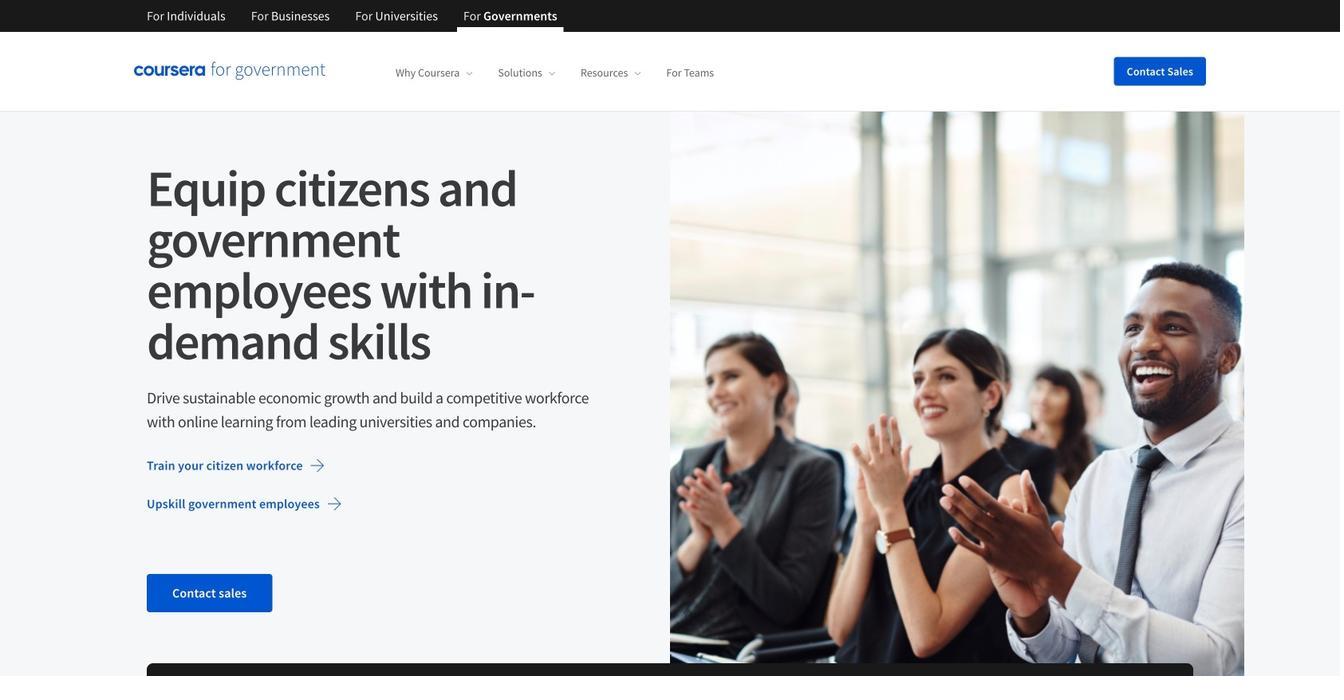 Task type: vqa. For each thing, say whether or not it's contained in the screenshot.
the University of Colorado Boulder logo
no



Task type: locate. For each thing, give the bounding box(es) containing it.
coursera for government image
[[134, 62, 326, 81]]

banner navigation
[[134, 0, 570, 32]]



